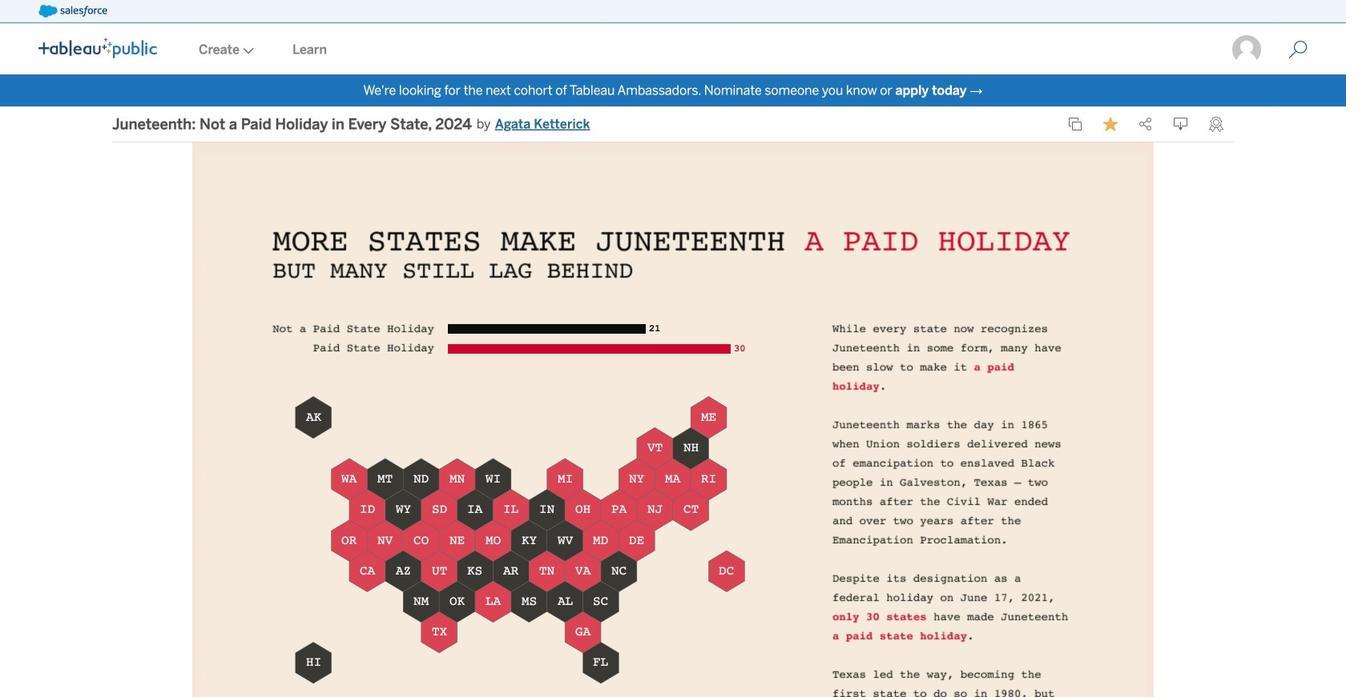 Task type: describe. For each thing, give the bounding box(es) containing it.
nominate for viz of the day image
[[1209, 116, 1223, 132]]

create image
[[240, 48, 254, 54]]

favorite button image
[[1103, 117, 1118, 131]]

greg.robinson3551 image
[[1231, 34, 1263, 66]]

go to search image
[[1269, 40, 1327, 59]]



Task type: vqa. For each thing, say whether or not it's contained in the screenshot.
Make a copy icon
yes



Task type: locate. For each thing, give the bounding box(es) containing it.
logo image
[[38, 38, 157, 58]]

share image
[[1139, 117, 1153, 131]]

salesforce logo image
[[38, 5, 107, 18]]

download image
[[1174, 117, 1188, 131]]

make a copy image
[[1068, 117, 1082, 131]]



